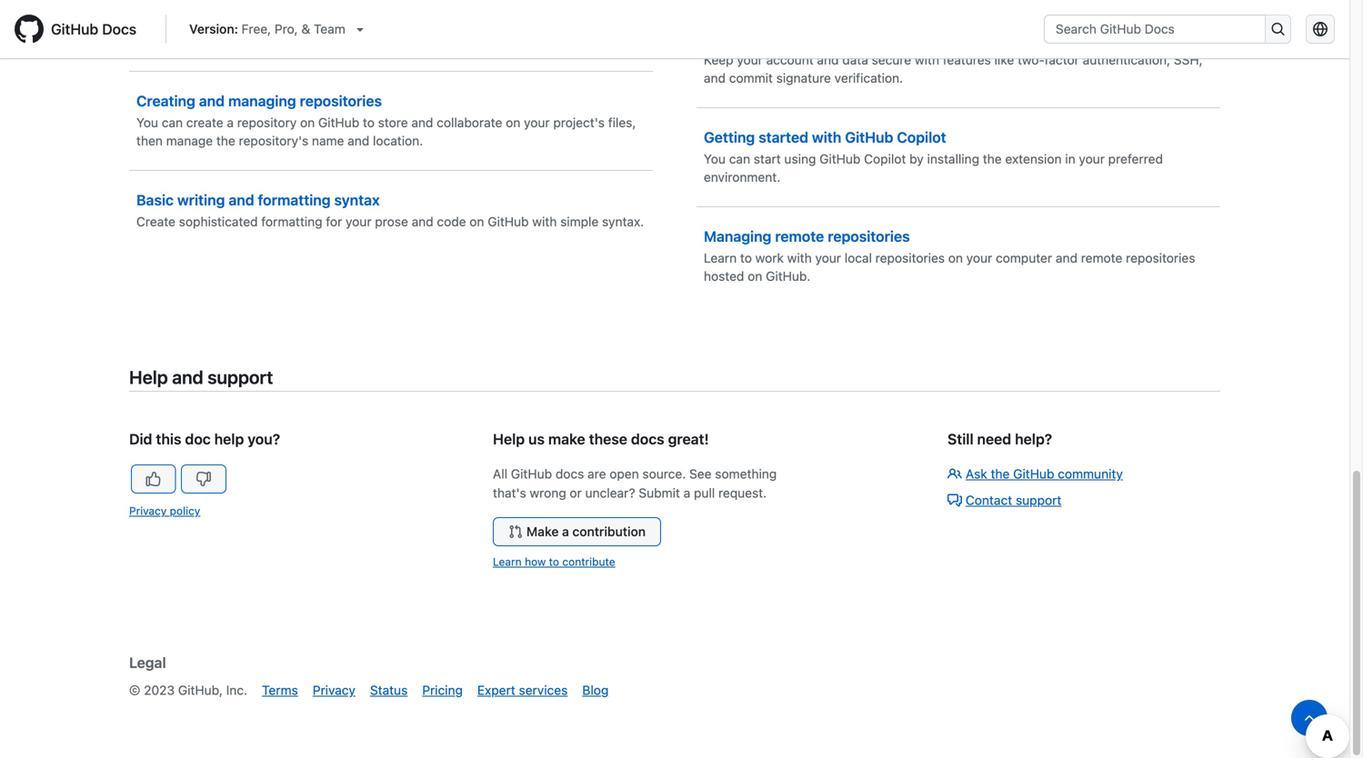 Task type: locate. For each thing, give the bounding box(es) containing it.
you left connect at the left
[[136, 16, 158, 31]]

provides
[[564, 16, 614, 31]]

to up 'over'
[[238, 16, 249, 31]]

1 horizontal spatial using
[[785, 152, 816, 167]]

contribution
[[573, 525, 646, 540]]

remote
[[775, 228, 825, 245], [1082, 251, 1123, 266]]

0 vertical spatial can
[[162, 16, 183, 31]]

version:
[[189, 21, 238, 36]]

0 horizontal spatial privacy
[[129, 505, 167, 518]]

help us make these docs great!
[[493, 431, 709, 448]]

using inside you can connect to github using the secure shell protocol (ssh), which provides a secure channel over an unsecured network.
[[297, 16, 329, 31]]

you inside you can connect to github using the secure shell protocol (ssh), which provides a secure channel over an unsecured network.
[[136, 16, 158, 31]]

for
[[326, 214, 342, 229]]

us
[[529, 431, 545, 448]]

github inside creating and managing repositories you can create a repository on github to store and collaborate on your project's files, then manage the repository's name and location.
[[318, 115, 360, 130]]

github left "docs"
[[51, 20, 98, 38]]

creating
[[136, 93, 195, 110]]

blog link
[[583, 683, 609, 698]]

your up commit
[[737, 52, 763, 67]]

1 vertical spatial secure
[[872, 52, 912, 67]]

github up the "an"
[[253, 16, 294, 31]]

1 vertical spatial using
[[785, 152, 816, 167]]

1 vertical spatial learn
[[493, 556, 522, 569]]

a inside creating and managing repositories you can create a repository on github to store and collaborate on your project's files, then manage the repository's name and location.
[[227, 115, 234, 130]]

syntax
[[334, 192, 380, 209]]

github inside github docs link
[[51, 20, 98, 38]]

0 vertical spatial help
[[129, 367, 168, 388]]

are
[[588, 467, 606, 482]]

can inside getting started with github copilot you can start using github copilot by installing the extension in your preferred environment.
[[729, 152, 751, 167]]

the down create
[[216, 133, 235, 148]]

using inside getting started with github copilot you can start using github copilot by installing the extension in your preferred environment.
[[785, 152, 816, 167]]

expert services link
[[478, 683, 568, 698]]

the left triangle down "image"
[[333, 16, 352, 31]]

2 vertical spatial you
[[704, 152, 726, 167]]

github up name
[[318, 115, 360, 130]]

with inside getting started with github copilot you can start using github copilot by installing the extension in your preferred environment.
[[812, 129, 842, 146]]

0 horizontal spatial support
[[208, 367, 273, 388]]

on right code
[[470, 214, 485, 229]]

a right provides
[[618, 16, 625, 31]]

can up environment.
[[729, 152, 751, 167]]

secure
[[355, 16, 396, 31]]

github
[[253, 16, 294, 31], [51, 20, 98, 38], [318, 115, 360, 130], [846, 129, 894, 146], [820, 152, 861, 167], [488, 214, 529, 229], [511, 467, 552, 482], [1014, 467, 1055, 482]]

tooltip
[[1292, 701, 1328, 737]]

learn up hosted
[[704, 251, 737, 266]]

1 vertical spatial formatting
[[261, 214, 323, 229]]

and right store
[[412, 115, 433, 130]]

manage
[[166, 133, 213, 148]]

help up did
[[129, 367, 168, 388]]

create
[[186, 115, 223, 130]]

support down ask the github community link
[[1016, 493, 1062, 508]]

on left "computer"
[[949, 251, 963, 266]]

2023
[[144, 683, 175, 698]]

0 horizontal spatial docs
[[556, 467, 584, 482]]

github right code
[[488, 214, 529, 229]]

your inside creating and managing repositories you can create a repository on github to store and collaborate on your project's files, then manage the repository's name and location.
[[524, 115, 550, 130]]

0 horizontal spatial learn
[[493, 556, 522, 569]]

terms
[[262, 683, 298, 698]]

select language: current language is english image
[[1314, 22, 1328, 36]]

still need help?
[[948, 431, 1053, 448]]

docs up source.
[[631, 431, 665, 448]]

0 vertical spatial privacy
[[129, 505, 167, 518]]

ssh,
[[1174, 52, 1203, 67]]

privacy link
[[313, 683, 356, 698]]

a right create
[[227, 115, 234, 130]]

with right started
[[812, 129, 842, 146]]

1 horizontal spatial learn
[[704, 251, 737, 266]]

source.
[[643, 467, 686, 482]]

still
[[948, 431, 974, 448]]

with up github.
[[788, 251, 812, 266]]

your inside getting started with github copilot you can start using github copilot by installing the extension in your preferred environment.
[[1079, 152, 1105, 167]]

0 horizontal spatial using
[[297, 16, 329, 31]]

prose
[[375, 214, 408, 229]]

blog
[[583, 683, 609, 698]]

you can connect to github using the secure shell protocol (ssh), which provides a secure channel over an unsecured network.
[[136, 16, 625, 49]]

1 vertical spatial docs
[[556, 467, 584, 482]]

local
[[845, 251, 872, 266]]

formatting left for
[[261, 214, 323, 229]]

privacy for privacy policy
[[129, 505, 167, 518]]

data
[[843, 52, 869, 67]]

privacy left the policy
[[129, 505, 167, 518]]

pull
[[694, 486, 715, 501]]

you?
[[248, 431, 280, 448]]

expert
[[478, 683, 516, 698]]

basic
[[136, 192, 174, 209]]

on up name
[[300, 115, 315, 130]]

ask the github community
[[966, 467, 1124, 482]]

(ssh),
[[484, 16, 523, 31]]

your right in
[[1079, 152, 1105, 167]]

your down "syntax"
[[346, 214, 372, 229]]

writing
[[177, 192, 225, 209]]

you up then
[[136, 115, 158, 130]]

using up unsecured
[[297, 16, 329, 31]]

make
[[549, 431, 586, 448]]

your left local at the top
[[816, 251, 842, 266]]

can down creating
[[162, 115, 183, 130]]

github up wrong
[[511, 467, 552, 482]]

see
[[690, 467, 712, 482]]

0 vertical spatial you
[[136, 16, 158, 31]]

create
[[136, 214, 176, 229]]

contribute
[[563, 556, 616, 569]]

remote right "computer"
[[1082, 251, 1123, 266]]

your left project's at the left of page
[[524, 115, 550, 130]]

secure up verification.
[[872, 52, 912, 67]]

keep your account and data secure with features like two-factor authentication, ssh, and commit signature verification. link
[[704, 15, 1214, 102]]

protocol
[[432, 16, 481, 31]]

2 vertical spatial can
[[729, 152, 751, 167]]

using down started
[[785, 152, 816, 167]]

contact
[[966, 493, 1013, 508]]

scroll to top image
[[1303, 711, 1317, 726]]

you down getting
[[704, 152, 726, 167]]

and right "computer"
[[1056, 251, 1078, 266]]

1 vertical spatial remote
[[1082, 251, 1123, 266]]

and up doc
[[172, 367, 203, 388]]

0 vertical spatial copilot
[[897, 129, 947, 146]]

getting
[[704, 129, 755, 146]]

to left store
[[363, 115, 375, 130]]

inc.
[[226, 683, 248, 698]]

the right installing
[[983, 152, 1002, 167]]

github up contact support
[[1014, 467, 1055, 482]]

privacy
[[129, 505, 167, 518], [313, 683, 356, 698]]

© 2023 github, inc.
[[129, 683, 248, 698]]

0 vertical spatial using
[[297, 16, 329, 31]]

0 vertical spatial learn
[[704, 251, 737, 266]]

signature
[[777, 71, 832, 86]]

formatting up for
[[258, 192, 331, 209]]

secure left channel at the top
[[136, 34, 176, 49]]

github down verification.
[[846, 129, 894, 146]]

repositories
[[300, 93, 382, 110], [828, 228, 910, 245], [876, 251, 945, 266], [1127, 251, 1196, 266]]

github,
[[178, 683, 223, 698]]

0 vertical spatial remote
[[775, 228, 825, 245]]

files,
[[608, 115, 636, 130]]

authentication,
[[1083, 52, 1171, 67]]

wrong
[[530, 486, 567, 501]]

can up channel at the top
[[162, 16, 183, 31]]

the inside creating and managing repositories you can create a repository on github to store and collaborate on your project's files, then manage the repository's name and location.
[[216, 133, 235, 148]]

remote up work
[[775, 228, 825, 245]]

and down keep
[[704, 71, 726, 86]]

learn left how
[[493, 556, 522, 569]]

your left "computer"
[[967, 251, 993, 266]]

help
[[214, 431, 244, 448]]

factor
[[1045, 52, 1080, 67]]

the
[[333, 16, 352, 31], [216, 133, 235, 148], [983, 152, 1002, 167], [991, 467, 1010, 482]]

1 horizontal spatial help
[[493, 431, 525, 448]]

copilot left "by"
[[865, 152, 907, 167]]

keep your account and data secure with features like two-factor authentication, ssh, and commit signature verification.
[[704, 52, 1203, 86]]

legal
[[129, 655, 166, 672]]

help?
[[1015, 431, 1053, 448]]

on
[[300, 115, 315, 130], [506, 115, 521, 130], [470, 214, 485, 229], [949, 251, 963, 266], [748, 269, 763, 284]]

None search field
[[1044, 15, 1292, 44]]

you inside getting started with github copilot you can start using github copilot by installing the extension in your preferred environment.
[[704, 152, 726, 167]]

to down managing
[[741, 251, 752, 266]]

&
[[302, 21, 310, 36]]

repository
[[237, 115, 297, 130]]

version: free, pro, & team
[[189, 21, 346, 36]]

1 vertical spatial help
[[493, 431, 525, 448]]

with inside basic writing and formatting syntax create sophisticated formatting for your prose and code on github with simple syntax.
[[533, 214, 557, 229]]

that's
[[493, 486, 527, 501]]

github inside basic writing and formatting syntax create sophisticated formatting for your prose and code on github with simple syntax.
[[488, 214, 529, 229]]

features
[[943, 52, 992, 67]]

1 vertical spatial you
[[136, 115, 158, 130]]

1 horizontal spatial secure
[[872, 52, 912, 67]]

shell
[[400, 16, 428, 31]]

team
[[314, 21, 346, 36]]

docs inside all github docs are open source. see something that's wrong or unclear? submit a pull request.
[[556, 467, 584, 482]]

with left simple
[[533, 214, 557, 229]]

1 horizontal spatial support
[[1016, 493, 1062, 508]]

help left us
[[493, 431, 525, 448]]

copilot up "by"
[[897, 129, 947, 146]]

submit
[[639, 486, 680, 501]]

or
[[570, 486, 582, 501]]

github right the start
[[820, 152, 861, 167]]

0 horizontal spatial help
[[129, 367, 168, 388]]

1 vertical spatial privacy
[[313, 683, 356, 698]]

0 horizontal spatial secure
[[136, 34, 176, 49]]

docs
[[102, 20, 137, 38]]

on inside basic writing and formatting syntax create sophisticated formatting for your prose and code on github with simple syntax.
[[470, 214, 485, 229]]

by
[[910, 152, 924, 167]]

support up help
[[208, 367, 273, 388]]

docs up or
[[556, 467, 584, 482]]

a left pull
[[684, 486, 691, 501]]

0 vertical spatial secure
[[136, 34, 176, 49]]

privacy policy link
[[129, 505, 200, 518]]

1 horizontal spatial docs
[[631, 431, 665, 448]]

privacy right terms
[[313, 683, 356, 698]]

with left features
[[915, 52, 940, 67]]

1 vertical spatial can
[[162, 115, 183, 130]]

connect
[[186, 16, 234, 31]]

unclear?
[[586, 486, 636, 501]]

0 vertical spatial support
[[208, 367, 273, 388]]

1 horizontal spatial privacy
[[313, 683, 356, 698]]



Task type: describe. For each thing, give the bounding box(es) containing it.
network.
[[341, 34, 392, 49]]

github docs link
[[15, 15, 151, 44]]

hosted
[[704, 269, 745, 284]]

keep
[[704, 52, 734, 67]]

learn how to contribute
[[493, 556, 616, 569]]

policy
[[170, 505, 200, 518]]

request.
[[719, 486, 767, 501]]

on right collaborate
[[506, 115, 521, 130]]

expert services
[[478, 683, 568, 698]]

1 vertical spatial copilot
[[865, 152, 907, 167]]

secure inside you can connect to github using the secure shell protocol (ssh), which provides a secure channel over an unsecured network.
[[136, 34, 176, 49]]

a inside you can connect to github using the secure shell protocol (ssh), which provides a secure channel over an unsecured network.
[[618, 16, 625, 31]]

how
[[525, 556, 546, 569]]

the inside getting started with github copilot you can start using github copilot by installing the extension in your preferred environment.
[[983, 152, 1002, 167]]

managing
[[228, 93, 296, 110]]

a right make
[[562, 525, 569, 540]]

verification.
[[835, 71, 904, 86]]

a inside all github docs are open source. see something that's wrong or unclear? submit a pull request.
[[684, 486, 691, 501]]

0 vertical spatial docs
[[631, 431, 665, 448]]

help and support
[[129, 367, 273, 388]]

need
[[978, 431, 1012, 448]]

managing remote repositories learn to work with your local repositories on your computer and remote repositories hosted on github.
[[704, 228, 1196, 284]]

repository's
[[239, 133, 309, 148]]

contact support link
[[948, 493, 1062, 508]]

to inside you can connect to github using the secure shell protocol (ssh), which provides a secure channel over an unsecured network.
[[238, 16, 249, 31]]

to inside creating and managing repositories you can create a repository on github to store and collaborate on your project's files, then manage the repository's name and location.
[[363, 115, 375, 130]]

something
[[715, 467, 777, 482]]

and up "sophisticated"
[[229, 192, 254, 209]]

start
[[754, 152, 781, 167]]

computer
[[996, 251, 1053, 266]]

can inside creating and managing repositories you can create a repository on github to store and collaborate on your project's files, then manage the repository's name and location.
[[162, 115, 183, 130]]

and left code
[[412, 214, 434, 229]]

in
[[1066, 152, 1076, 167]]

your inside basic writing and formatting syntax create sophisticated formatting for your prose and code on github with simple syntax.
[[346, 214, 372, 229]]

free,
[[242, 21, 271, 36]]

pricing
[[422, 683, 463, 698]]

on down work
[[748, 269, 763, 284]]

triangle down image
[[353, 22, 367, 36]]

help for help us make these docs great!
[[493, 431, 525, 448]]

learn inside managing remote repositories learn to work with your local repositories on your computer and remote repositories hosted on github.
[[704, 251, 737, 266]]

commit
[[730, 71, 773, 86]]

simple
[[561, 214, 599, 229]]

github inside all github docs are open source. see something that's wrong or unclear? submit a pull request.
[[511, 467, 552, 482]]

two-
[[1018, 52, 1045, 67]]

make a contribution link
[[493, 518, 662, 547]]

over
[[229, 34, 255, 49]]

getting started with github copilot you can start using github copilot by installing the extension in your preferred environment.
[[704, 129, 1164, 185]]

secure inside keep your account and data secure with features like two-factor authentication, ssh, and commit signature verification.
[[872, 52, 912, 67]]

github inside you can connect to github using the secure shell protocol (ssh), which provides a secure channel over an unsecured network.
[[253, 16, 294, 31]]

an
[[258, 34, 272, 49]]

account
[[767, 52, 814, 67]]

pro,
[[275, 21, 298, 36]]

Search GitHub Docs search field
[[1045, 15, 1266, 43]]

you inside creating and managing repositories you can create a repository on github to store and collaborate on your project's files, then manage the repository's name and location.
[[136, 115, 158, 130]]

to right how
[[549, 556, 560, 569]]

ask
[[966, 467, 988, 482]]

1 vertical spatial support
[[1016, 493, 1062, 508]]

help for help and support
[[129, 367, 168, 388]]

work
[[756, 251, 784, 266]]

like
[[995, 52, 1015, 67]]

great!
[[668, 431, 709, 448]]

unsecured
[[276, 34, 338, 49]]

collaborate
[[437, 115, 503, 130]]

0 horizontal spatial remote
[[775, 228, 825, 245]]

status
[[370, 683, 408, 698]]

make
[[527, 525, 559, 540]]

and left the data
[[817, 52, 839, 67]]

code
[[437, 214, 466, 229]]

your inside keep your account and data secure with features like two-factor authentication, ssh, and commit signature verification.
[[737, 52, 763, 67]]

community
[[1058, 467, 1124, 482]]

did
[[129, 431, 152, 448]]

to inside managing remote repositories learn to work with your local repositories on your computer and remote repositories hosted on github.
[[741, 251, 752, 266]]

0 vertical spatial formatting
[[258, 192, 331, 209]]

and inside managing remote repositories learn to work with your local repositories on your computer and remote repositories hosted on github.
[[1056, 251, 1078, 266]]

1 horizontal spatial remote
[[1082, 251, 1123, 266]]

extension
[[1006, 152, 1062, 167]]

the inside you can connect to github using the secure shell protocol (ssh), which provides a secure channel over an unsecured network.
[[333, 16, 352, 31]]

managing
[[704, 228, 772, 245]]

make a contribution
[[527, 525, 646, 540]]

syntax.
[[602, 214, 644, 229]]

contact support
[[966, 493, 1062, 508]]

with inside keep your account and data secure with features like two-factor authentication, ssh, and commit signature verification.
[[915, 52, 940, 67]]

github.
[[766, 269, 811, 284]]

did this doc help you? option group
[[129, 465, 380, 494]]

ask the github community link
[[948, 467, 1124, 482]]

doc
[[185, 431, 211, 448]]

name
[[312, 133, 344, 148]]

and up create
[[199, 93, 225, 110]]

and right name
[[348, 133, 370, 148]]

github docs
[[51, 20, 137, 38]]

then
[[136, 133, 163, 148]]

search image
[[1272, 22, 1286, 36]]

can inside you can connect to github using the secure shell protocol (ssh), which provides a secure channel over an unsecured network.
[[162, 16, 183, 31]]

preferred
[[1109, 152, 1164, 167]]

this
[[156, 431, 182, 448]]

installing
[[928, 152, 980, 167]]

started
[[759, 129, 809, 146]]

repositories inside creating and managing repositories you can create a repository on github to store and collaborate on your project's files, then manage the repository's name and location.
[[300, 93, 382, 110]]

sophisticated
[[179, 214, 258, 229]]

the right ask
[[991, 467, 1010, 482]]

privacy for privacy
[[313, 683, 356, 698]]

with inside managing remote repositories learn to work with your local repositories on your computer and remote repositories hosted on github.
[[788, 251, 812, 266]]



Task type: vqa. For each thing, say whether or not it's contained in the screenshot.
factor
yes



